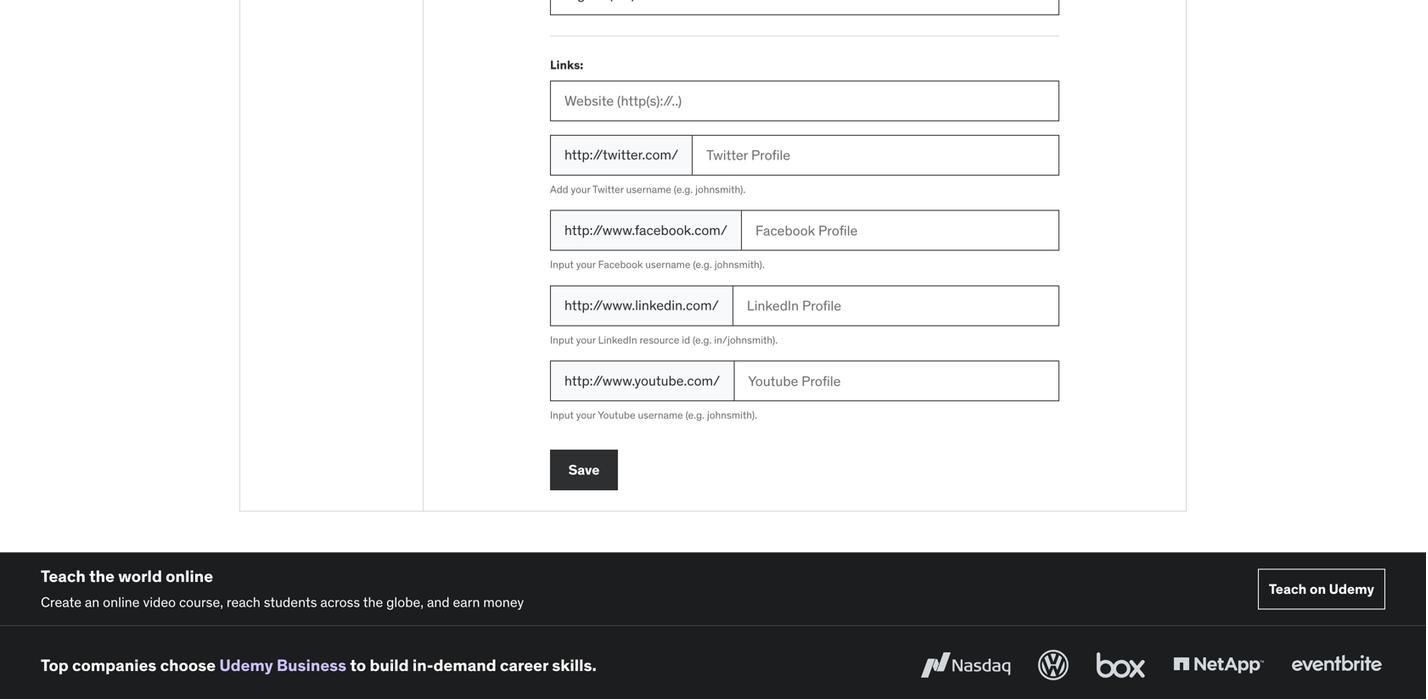 Task type: vqa. For each thing, say whether or not it's contained in the screenshot.
the
yes



Task type: describe. For each thing, give the bounding box(es) containing it.
johnsmith). for http://www.youtube.com/
[[707, 409, 758, 422]]

career
[[500, 656, 549, 676]]

0 vertical spatial the
[[89, 567, 115, 587]]

video
[[143, 594, 176, 611]]

students
[[264, 594, 317, 611]]

your for http://www.linkedin.com/
[[576, 334, 596, 347]]

input your linkedin resource id (e.g. in/johnsmith).
[[550, 334, 778, 347]]

teach for on
[[1270, 581, 1307, 598]]

Youtube Profile text field
[[734, 361, 1060, 402]]

udemy inside teach on udemy link
[[1330, 581, 1375, 598]]

teach on udemy link
[[1259, 570, 1386, 610]]

0 horizontal spatial online
[[103, 594, 140, 611]]

reach
[[227, 594, 261, 611]]

course,
[[179, 594, 223, 611]]

1 horizontal spatial the
[[363, 594, 383, 611]]

http://twitter.com/
[[565, 146, 679, 164]]

eventbrite image
[[1288, 647, 1386, 685]]

add
[[550, 183, 569, 196]]

http://www.youtube.com/
[[565, 372, 721, 390]]

netapp image
[[1170, 647, 1268, 685]]

globe,
[[387, 594, 424, 611]]

input your facebook username (e.g. johnsmith).
[[550, 258, 765, 271]]

linkedin
[[598, 334, 638, 347]]

world
[[118, 567, 162, 587]]

youtube
[[598, 409, 636, 422]]

and
[[427, 594, 450, 611]]

create
[[41, 594, 82, 611]]

volkswagen image
[[1035, 647, 1073, 685]]

LinkedIn Profile text field
[[733, 286, 1060, 326]]

teach the world online create an online video course, reach students across the globe, and earn money
[[41, 567, 524, 611]]

save button
[[550, 450, 618, 491]]

to
[[350, 656, 366, 676]]

save
[[569, 462, 600, 479]]

id
[[682, 334, 691, 347]]

input for http://www.facebook.com/
[[550, 258, 574, 271]]

on
[[1310, 581, 1327, 598]]

teach for the
[[41, 567, 86, 587]]

twitter
[[593, 183, 624, 196]]

(e.g. for http://www.youtube.com/
[[686, 409, 705, 422]]

demand
[[434, 656, 497, 676]]

your for http://www.facebook.com/
[[576, 258, 596, 271]]

your for http://www.youtube.com/
[[576, 409, 596, 422]]

box image
[[1093, 647, 1150, 685]]



Task type: locate. For each thing, give the bounding box(es) containing it.
your right add
[[571, 183, 591, 196]]

username right twitter
[[627, 183, 672, 196]]

(e.g. up http://www.facebook.com/
[[674, 183, 693, 196]]

your left facebook
[[576, 258, 596, 271]]

0 vertical spatial username
[[627, 183, 672, 196]]

teach left on
[[1270, 581, 1307, 598]]

(e.g. down http://www.facebook.com/
[[693, 258, 712, 271]]

1 vertical spatial username
[[646, 258, 691, 271]]

facebook
[[598, 258, 643, 271]]

2 vertical spatial input
[[550, 409, 574, 422]]

http://www.linkedin.com/
[[565, 297, 719, 314]]

in-
[[413, 656, 434, 676]]

in/johnsmith).
[[714, 334, 778, 347]]

teach on udemy
[[1270, 581, 1375, 598]]

johnsmith). up in/johnsmith).
[[715, 258, 765, 271]]

skills.
[[552, 656, 597, 676]]

Website (http(s)://..) url field
[[550, 81, 1060, 121]]

teach inside teach the world online create an online video course, reach students across the globe, and earn money
[[41, 567, 86, 587]]

johnsmith).
[[696, 183, 746, 196], [715, 258, 765, 271], [707, 409, 758, 422]]

johnsmith). for http://twitter.com/
[[696, 183, 746, 196]]

input for http://www.linkedin.com/
[[550, 334, 574, 347]]

1 horizontal spatial udemy
[[1330, 581, 1375, 598]]

online right an
[[103, 594, 140, 611]]

input
[[550, 258, 574, 271], [550, 334, 574, 347], [550, 409, 574, 422]]

udemy business link
[[219, 656, 347, 676]]

2 input from the top
[[550, 334, 574, 347]]

input your youtube username (e.g. johnsmith).
[[550, 409, 758, 422]]

links:
[[550, 57, 584, 73]]

http://www.facebook.com/
[[565, 222, 728, 239]]

1 vertical spatial online
[[103, 594, 140, 611]]

Facebook Profile text field
[[742, 210, 1060, 251]]

resource
[[640, 334, 680, 347]]

0 horizontal spatial teach
[[41, 567, 86, 587]]

1 vertical spatial johnsmith).
[[715, 258, 765, 271]]

Twitter Profile text field
[[692, 135, 1060, 176]]

username down http://www.facebook.com/
[[646, 258, 691, 271]]

your left youtube
[[576, 409, 596, 422]]

online
[[166, 567, 213, 587], [103, 594, 140, 611]]

username for http://www.youtube.com/
[[638, 409, 683, 422]]

the up an
[[89, 567, 115, 587]]

johnsmith). down in/johnsmith).
[[707, 409, 758, 422]]

1 horizontal spatial teach
[[1270, 581, 1307, 598]]

0 vertical spatial input
[[550, 258, 574, 271]]

username
[[627, 183, 672, 196], [646, 258, 691, 271], [638, 409, 683, 422]]

2 vertical spatial username
[[638, 409, 683, 422]]

the
[[89, 567, 115, 587], [363, 594, 383, 611]]

build
[[370, 656, 409, 676]]

(e.g. right id
[[693, 334, 712, 347]]

0 vertical spatial udemy
[[1330, 581, 1375, 598]]

1 vertical spatial the
[[363, 594, 383, 611]]

johnsmith). for http://www.facebook.com/
[[715, 258, 765, 271]]

input for http://www.youtube.com/
[[550, 409, 574, 422]]

udemy right on
[[1330, 581, 1375, 598]]

0 horizontal spatial the
[[89, 567, 115, 587]]

1 vertical spatial udemy
[[219, 656, 273, 676]]

companies
[[72, 656, 157, 676]]

money
[[484, 594, 524, 611]]

username for http://twitter.com/
[[627, 183, 672, 196]]

(e.g. for http://twitter.com/
[[674, 183, 693, 196]]

an
[[85, 594, 100, 611]]

0 horizontal spatial udemy
[[219, 656, 273, 676]]

username down http://www.youtube.com/
[[638, 409, 683, 422]]

add your twitter username (e.g. johnsmith).
[[550, 183, 746, 196]]

0 vertical spatial johnsmith).
[[696, 183, 746, 196]]

1 input from the top
[[550, 258, 574, 271]]

(e.g. down http://www.youtube.com/
[[686, 409, 705, 422]]

(e.g. for http://www.facebook.com/
[[693, 258, 712, 271]]

input left linkedin
[[550, 334, 574, 347]]

0 vertical spatial online
[[166, 567, 213, 587]]

nasdaq image
[[917, 647, 1015, 685]]

1 horizontal spatial online
[[166, 567, 213, 587]]

username for http://www.facebook.com/
[[646, 258, 691, 271]]

teach
[[41, 567, 86, 587], [1270, 581, 1307, 598]]

business
[[277, 656, 347, 676]]

teach inside teach on udemy link
[[1270, 581, 1307, 598]]

udemy right choose
[[219, 656, 273, 676]]

top
[[41, 656, 69, 676]]

choose
[[160, 656, 216, 676]]

across
[[321, 594, 360, 611]]

2 vertical spatial johnsmith).
[[707, 409, 758, 422]]

teach up create
[[41, 567, 86, 587]]

earn
[[453, 594, 480, 611]]

online up course,
[[166, 567, 213, 587]]

your left linkedin
[[576, 334, 596, 347]]

top companies choose udemy business to build in-demand career skills.
[[41, 656, 597, 676]]

input left facebook
[[550, 258, 574, 271]]

1 vertical spatial input
[[550, 334, 574, 347]]

your
[[571, 183, 591, 196], [576, 258, 596, 271], [576, 334, 596, 347], [576, 409, 596, 422]]

the left the globe,
[[363, 594, 383, 611]]

your for http://twitter.com/
[[571, 183, 591, 196]]

(e.g.
[[674, 183, 693, 196], [693, 258, 712, 271], [693, 334, 712, 347], [686, 409, 705, 422]]

3 input from the top
[[550, 409, 574, 422]]

input left youtube
[[550, 409, 574, 422]]

udemy
[[1330, 581, 1375, 598], [219, 656, 273, 676]]

johnsmith). up http://www.facebook.com/
[[696, 183, 746, 196]]



